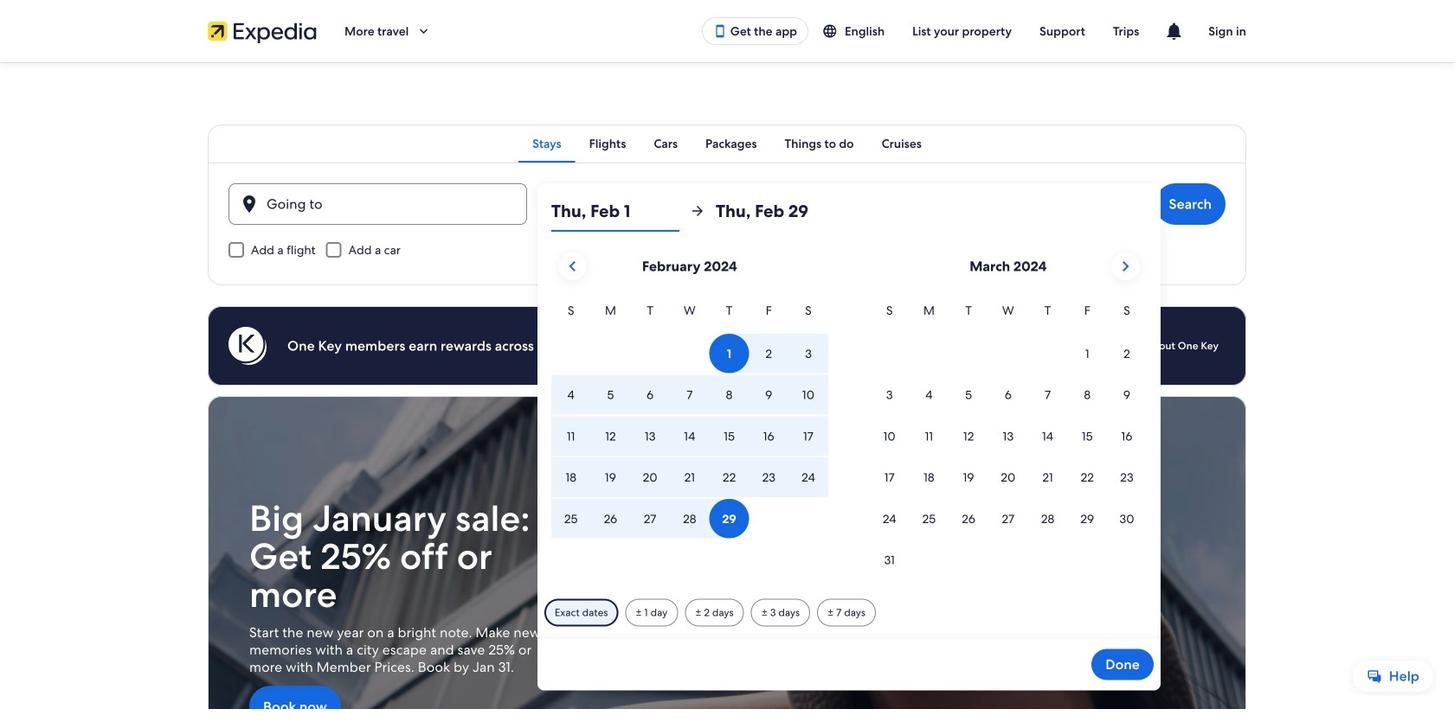 Task type: describe. For each thing, give the bounding box(es) containing it.
small image
[[823, 23, 845, 39]]

february 2024 element
[[551, 301, 828, 541]]

directional image
[[690, 203, 705, 219]]

communication center icon image
[[1164, 21, 1185, 42]]



Task type: locate. For each thing, give the bounding box(es) containing it.
previous month image
[[562, 256, 583, 277]]

application
[[551, 246, 1147, 582]]

travel sale activities deals image
[[208, 397, 1247, 710]]

next month image
[[1115, 256, 1136, 277]]

download the app button image
[[713, 24, 727, 38]]

more travel image
[[416, 23, 431, 39]]

expedia logo image
[[208, 19, 317, 43]]

tab list
[[208, 125, 1247, 163]]

march 2024 element
[[870, 301, 1147, 582]]

main content
[[0, 62, 1455, 710]]



Task type: vqa. For each thing, say whether or not it's contained in the screenshot.
directional image
yes



